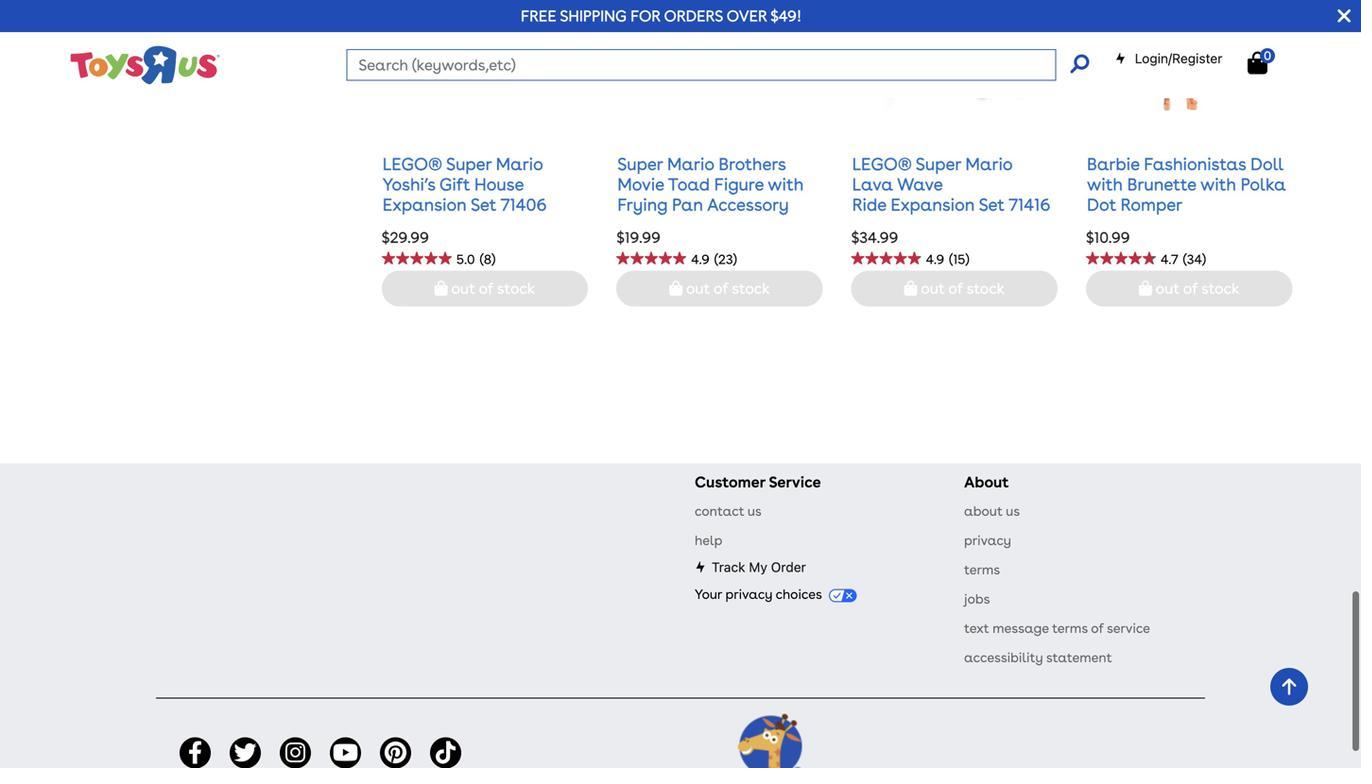 Task type: describe. For each thing, give the bounding box(es) containing it.
71416
[[1009, 195, 1050, 215]]

building inside lego® super mario creativity toolbox maker set 71418 building set, 588 pieces
[[852, 629, 917, 649]]

71414
[[617, 629, 659, 649]]

(34)
[[1183, 252, 1206, 268]]

super mario brothers movie toad figure with frying pan accessory link
[[617, 154, 804, 215]]

barbie fashionistas doll with brunette with polka dot romper link
[[1087, 154, 1286, 215]]

lego® super mario yoshi's gift house expansion set 71406 building set, 246 pieces link
[[383, 154, 570, 235]]

mario for lego® super mario conkdor's noggin bopper expansion set 71414 building set, 130 pieces
[[731, 568, 778, 588]]

pan
[[672, 195, 703, 215]]

218
[[955, 215, 981, 235]]

lego® super mario lava wave ride expansion set 71416 building set, 218 pieces link
[[852, 154, 1050, 235]]

bopper expansion
[[617, 609, 763, 629]]

lego® super mario creativity toolbox maker set 71418 building set, 588 pieces
[[852, 568, 1047, 649]]

of for lego® super mario yoshi's gift house expansion set 71406 building set, 246 pieces
[[479, 279, 493, 298]]

set, inside lego® super mario donkey kong's tree house expansion set 71424 building set, 555 pieces
[[1206, 629, 1235, 649]]

246
[[486, 215, 516, 235]]

lego® super mario yoshi's gift house expansion set 71406 building set, 246 pieces $29.99
[[382, 154, 570, 247]]

out of stock button for lego® super mario lava wave ride expansion set 71416 building set, 218 pieces
[[851, 271, 1058, 307]]

mario inside super mario brothers movie toad figure with frying pan accessory
[[667, 154, 714, 174]]

ride expansion
[[852, 195, 975, 215]]

4.9 for lego® super mario lava wave ride expansion set 71416 building set, 218 pieces
[[926, 252, 944, 268]]

orders
[[664, 7, 723, 25]]

stock for lego® super mario lava wave ride expansion set 71416 building set, 218 pieces
[[967, 279, 1005, 298]]

free
[[521, 7, 556, 25]]

conkdor's
[[617, 588, 697, 609]]

noggin
[[701, 588, 759, 609]]

building inside the lego® super mario conkdor's noggin bopper expansion set 71414 building set, 130 pieces
[[663, 629, 728, 649]]

out of stock for barbie fashionistas doll with brunette with polka dot romper
[[1152, 279, 1240, 298]]

super for lego® super mario creativity toolbox maker set 71418 building set, 588 pieces
[[916, 568, 961, 588]]

brothers
[[719, 154, 786, 174]]

555
[[1240, 629, 1269, 649]]

out for lego® super mario yoshi's gift house expansion set 71406 building set, 246 pieces
[[451, 279, 475, 298]]

barbie fashionistas doll with brunette with polka dot romper
[[1087, 154, 1286, 215]]

set inside the lego® super mario conkdor's noggin bopper expansion set 71414 building set, 130 pieces
[[767, 609, 793, 629]]

pieces inside lego® super mario lava wave ride expansion set 71416 building set, 218 pieces $34.99
[[985, 215, 1035, 235]]

of for barbie fashionistas doll with brunette with polka dot romper
[[1183, 279, 1198, 298]]

(8)
[[480, 252, 496, 268]]

mario for lego® super mario creativity toolbox maker set 71418 building set, 588 pieces
[[966, 568, 1013, 588]]

(23)
[[714, 252, 737, 268]]

brunette
[[1127, 174, 1196, 195]]

creativity
[[852, 588, 934, 609]]

0 link
[[1248, 48, 1287, 75]]

super for lego® super mario donkey kong's tree house expansion set 71424 building set, 555 pieces
[[1151, 568, 1196, 588]]

out for lego® super mario lava wave ride expansion set 71416 building set, 218 pieces
[[921, 279, 945, 298]]

super mario brothers movie toad figure with frying pan accessory image
[[642, 0, 797, 110]]

expansion inside lego® super mario donkey kong's tree house expansion set 71424 building set, 555 pieces
[[1141, 609, 1225, 629]]

toys r us image
[[69, 44, 220, 87]]

kong's
[[1152, 588, 1203, 609]]

super for lego® super mario lava wave ride expansion set 71416 building set, 218 pieces $34.99
[[916, 154, 961, 174]]

588
[[955, 629, 986, 649]]

set inside lego® super mario donkey kong's tree house expansion set 71424 building set, 555 pieces
[[1229, 609, 1255, 629]]

lego® super mario lava wave ride expansion set 71416 building set, 218 pieces image
[[877, 0, 1032, 110]]

0
[[1264, 48, 1271, 63]]

71418
[[1006, 609, 1047, 629]]

4.9 (15)
[[926, 252, 969, 268]]

set inside lego® super mario yoshi's gift house expansion set 71406 building set, 246 pieces $29.99
[[471, 195, 496, 215]]

shopping bag image for lego® super mario yoshi's gift house expansion set 71406 building set, 246 pieces
[[435, 281, 448, 296]]

of for super mario brothers movie toad figure with frying pan accessory
[[714, 279, 728, 298]]

71424
[[1087, 629, 1132, 649]]

mario for lego® super mario donkey kong's tree house expansion set 71424 building set, 555 pieces
[[1200, 568, 1247, 588]]

out for barbie fashionistas doll with brunette with polka dot romper
[[1156, 279, 1180, 298]]

stock for barbie fashionistas doll with brunette with polka dot romper
[[1201, 279, 1240, 298]]

pieces inside lego® super mario creativity toolbox maker set 71418 building set, 588 pieces
[[990, 629, 1040, 649]]

fashionistas
[[1144, 154, 1246, 174]]

(15)
[[949, 252, 969, 268]]

pieces inside lego® super mario yoshi's gift house expansion set 71406 building set, 246 pieces $29.99
[[520, 215, 570, 235]]

lego® super mario donkey kong's tree house expansion set 71424 building set, 555 pieces link
[[1087, 568, 1269, 670]]

71406
[[501, 195, 547, 215]]

barbie
[[1087, 154, 1140, 174]]

lego® super mario lava wave ride expansion set 71416 building set, 218 pieces $34.99
[[851, 154, 1050, 247]]



Task type: vqa. For each thing, say whether or not it's contained in the screenshot.


Task type: locate. For each thing, give the bounding box(es) containing it.
1 of from the left
[[479, 279, 493, 298]]

2 out from the left
[[686, 279, 710, 298]]

super inside the lego® super mario conkdor's noggin bopper expansion set 71414 building set, 130 pieces
[[681, 568, 726, 588]]

out of stock button down (15)
[[851, 271, 1058, 307]]

mario up 71416
[[966, 154, 1013, 174]]

free shipping for orders over $49!
[[521, 7, 802, 25]]

with
[[768, 174, 804, 195], [1087, 174, 1123, 195], [1200, 174, 1236, 195]]

lego® inside lego® super mario lava wave ride expansion set 71416 building set, 218 pieces $34.99
[[852, 154, 912, 174]]

stock down 246
[[497, 279, 535, 298]]

building down kong's
[[1136, 629, 1202, 649]]

lego® super mario creativity toolbox maker set 71418 building set, 588 pieces link
[[852, 568, 1047, 649]]

out for super mario brothers movie toad figure with frying pan accessory
[[686, 279, 710, 298]]

house inside lego® super mario yoshi's gift house expansion set 71406 building set, 246 pieces $29.99
[[474, 174, 524, 195]]

building inside lego® super mario donkey kong's tree house expansion set 71424 building set, 555 pieces
[[1136, 629, 1202, 649]]

out down the 4.9 (23)
[[686, 279, 710, 298]]

of for lego® super mario lava wave ride expansion set 71416 building set, 218 pieces
[[948, 279, 963, 298]]

building down yoshi's
[[383, 215, 448, 235]]

building
[[383, 215, 448, 235], [852, 215, 917, 235], [663, 629, 728, 649], [852, 629, 917, 649], [1136, 629, 1202, 649]]

lego® for conkdor's
[[617, 568, 677, 588]]

$34.99
[[851, 228, 898, 247]]

shopping bag image right login/register at the right top of the page
[[1248, 52, 1268, 74]]

2 4.9 from the left
[[926, 252, 944, 268]]

1 horizontal spatial with
[[1087, 174, 1123, 195]]

1 horizontal spatial shopping bag image
[[1139, 281, 1152, 296]]

out of stock down (34)
[[1152, 279, 1240, 298]]

lego® super mario donkey kong's tree house expansion set 71424 building set, 555 pieces
[[1087, 568, 1269, 670]]

of down the (23)
[[714, 279, 728, 298]]

pieces down 71416
[[985, 215, 1035, 235]]

lego®
[[383, 154, 442, 174], [852, 154, 912, 174], [617, 568, 677, 588], [852, 568, 912, 588], [1087, 568, 1147, 588]]

set, inside the lego® super mario conkdor's noggin bopper expansion set 71414 building set, 130 pieces
[[732, 629, 762, 649]]

barbie fashionistas doll with brunette with polka dot romper image
[[1112, 0, 1267, 110]]

stock down the (23)
[[732, 279, 770, 298]]

lego® for donkey
[[1087, 568, 1147, 588]]

shopping bag image inside 0 link
[[1248, 52, 1268, 74]]

out
[[451, 279, 475, 298], [686, 279, 710, 298], [921, 279, 945, 298], [1156, 279, 1180, 298]]

set, down toolbox maker
[[921, 629, 951, 649]]

house up 71406
[[474, 174, 524, 195]]

polka
[[1241, 174, 1286, 195]]

for
[[631, 7, 660, 25]]

4 out of stock button from the left
[[1086, 271, 1293, 307]]

donkey
[[1087, 588, 1147, 609]]

super inside lego® super mario donkey kong's tree house expansion set 71424 building set, 555 pieces
[[1151, 568, 1196, 588]]

mario for lego® super mario yoshi's gift house expansion set 71406 building set, 246 pieces $29.99
[[496, 154, 543, 174]]

mario inside lego® super mario yoshi's gift house expansion set 71406 building set, 246 pieces $29.99
[[496, 154, 543, 174]]

tree
[[1207, 588, 1242, 609]]

2 shopping bag image from the left
[[669, 281, 683, 296]]

5.0
[[456, 252, 475, 268]]

lava
[[852, 174, 893, 195]]

$19.99
[[617, 228, 661, 247]]

of down (8)
[[479, 279, 493, 298]]

close button image
[[1338, 6, 1351, 26]]

5.0 (8)
[[456, 252, 496, 268]]

1 with from the left
[[768, 174, 804, 195]]

shopping bag image for barbie fashionistas doll with brunette with polka dot romper
[[1139, 281, 1152, 296]]

super for lego® super mario conkdor's noggin bopper expansion set 71414 building set, 130 pieces
[[681, 568, 726, 588]]

shopping bag image for lego® super mario lava wave ride expansion set 71416 building set, 218 pieces
[[904, 281, 917, 296]]

$10.99
[[1086, 228, 1130, 247]]

super up movie on the top of the page
[[617, 154, 663, 174]]

dot
[[1087, 195, 1116, 215]]

gift
[[439, 174, 470, 195]]

None search field
[[346, 49, 1089, 81]]

lego® super mario yoshi's gift house expansion set 71406 building set, 246 pieces image
[[407, 0, 563, 110]]

romper
[[1121, 195, 1183, 215]]

4.9 (23)
[[691, 252, 737, 268]]

out of stock button down the 4.9 (23)
[[617, 271, 823, 307]]

login/register button
[[1115, 49, 1223, 68]]

doll
[[1251, 154, 1283, 174]]

shopping bag image down romper
[[1139, 281, 1152, 296]]

pieces down 71406
[[520, 215, 570, 235]]

super up noggin
[[681, 568, 726, 588]]

set up 218
[[979, 195, 1005, 215]]

shopping bag image
[[1248, 52, 1268, 74], [904, 281, 917, 296], [1139, 281, 1152, 296]]

of
[[479, 279, 493, 298], [714, 279, 728, 298], [948, 279, 963, 298], [1183, 279, 1198, 298]]

out of stock down the (23)
[[683, 279, 770, 298]]

mario up noggin
[[731, 568, 778, 588]]

1 vertical spatial house
[[1087, 609, 1136, 629]]

super up "gift"
[[446, 154, 492, 174]]

2 of from the left
[[714, 279, 728, 298]]

figure
[[714, 174, 764, 195]]

0 horizontal spatial shopping bag image
[[904, 281, 917, 296]]

set inside lego® super mario creativity toolbox maker set 71418 building set, 588 pieces
[[976, 609, 1002, 629]]

lego® up donkey
[[1087, 568, 1147, 588]]

yoshi's
[[383, 174, 435, 195]]

$59.99
[[1086, 642, 1134, 661]]

out down 4.7
[[1156, 279, 1180, 298]]

set,
[[452, 215, 481, 235], [921, 215, 951, 235], [732, 629, 762, 649], [921, 629, 951, 649], [1206, 629, 1235, 649]]

expansion
[[383, 195, 467, 215], [1141, 609, 1225, 629]]

out down the 4.9 (15)
[[921, 279, 945, 298]]

0 horizontal spatial shopping bag image
[[435, 281, 448, 296]]

$49!
[[771, 7, 802, 25]]

accessory
[[707, 195, 789, 215]]

lego® up lava
[[852, 154, 912, 174]]

super inside lego® super mario yoshi's gift house expansion set 71406 building set, 246 pieces $29.99
[[446, 154, 492, 174]]

set inside lego® super mario lava wave ride expansion set 71416 building set, 218 pieces $34.99
[[979, 195, 1005, 215]]

pieces down 71414
[[617, 650, 667, 670]]

lego® up creativity
[[852, 568, 912, 588]]

building down toolbox maker
[[852, 629, 917, 649]]

lego® inside lego® super mario creativity toolbox maker set 71418 building set, 588 pieces
[[852, 568, 912, 588]]

4 stock from the left
[[1201, 279, 1240, 298]]

shopping bag image
[[435, 281, 448, 296], [669, 281, 683, 296]]

0 horizontal spatial 4.9
[[691, 252, 710, 268]]

set, left 555
[[1206, 629, 1235, 649]]

toolbox maker
[[852, 609, 972, 629]]

pieces inside the lego® super mario conkdor's noggin bopper expansion set 71414 building set, 130 pieces
[[617, 650, 667, 670]]

pieces down 71424
[[1087, 650, 1137, 670]]

3 out from the left
[[921, 279, 945, 298]]

lego® super mario conkdor's noggin bopper expansion set 71414 building set, 130 pieces link
[[617, 568, 793, 670]]

stock down (34)
[[1201, 279, 1240, 298]]

lego® for creativity
[[852, 568, 912, 588]]

1 out of stock from the left
[[448, 279, 535, 298]]

130
[[766, 629, 791, 649]]

with down 'fashionistas'
[[1200, 174, 1236, 195]]

wave
[[897, 174, 943, 195]]

out of stock for lego® super mario lava wave ride expansion set 71416 building set, 218 pieces
[[917, 279, 1005, 298]]

building down bopper expansion
[[663, 629, 728, 649]]

shopping bag image down ride expansion
[[904, 281, 917, 296]]

of down (15)
[[948, 279, 963, 298]]

out of stock
[[448, 279, 535, 298], [683, 279, 770, 298], [917, 279, 1005, 298], [1152, 279, 1240, 298]]

4.9 left (15)
[[926, 252, 944, 268]]

2 horizontal spatial shopping bag image
[[1248, 52, 1268, 74]]

out of stock for lego® super mario yoshi's gift house expansion set 71406 building set, 246 pieces
[[448, 279, 535, 298]]

out of stock button for barbie fashionistas doll with brunette with polka dot romper
[[1086, 271, 1293, 307]]

$29.99
[[382, 228, 429, 247]]

mario inside the lego® super mario conkdor's noggin bopper expansion set 71414 building set, 130 pieces
[[731, 568, 778, 588]]

2 stock from the left
[[732, 279, 770, 298]]

mario
[[496, 154, 543, 174], [667, 154, 714, 174], [966, 154, 1013, 174], [731, 568, 778, 588], [966, 568, 1013, 588], [1200, 568, 1247, 588]]

with up dot
[[1087, 174, 1123, 195]]

super inside lego® super mario lava wave ride expansion set 71416 building set, 218 pieces $34.99
[[916, 154, 961, 174]]

super inside super mario brothers movie toad figure with frying pan accessory
[[617, 154, 663, 174]]

out of stock button down (34)
[[1086, 271, 1293, 307]]

pieces
[[520, 215, 570, 235], [985, 215, 1035, 235], [990, 629, 1040, 649], [617, 650, 667, 670], [1087, 650, 1137, 670]]

articles tab panel
[[142, 728, 1219, 744]]

mario up toad
[[667, 154, 714, 174]]

set up 588
[[976, 609, 1002, 629]]

set up 246
[[471, 195, 496, 215]]

toad
[[668, 174, 710, 195]]

frying
[[617, 195, 668, 215]]

with inside super mario brothers movie toad figure with frying pan accessory
[[768, 174, 804, 195]]

out of stock down (15)
[[917, 279, 1005, 298]]

shopping bag image for super mario brothers movie toad figure with frying pan accessory
[[669, 281, 683, 296]]

super mario brothers movie toad figure with frying pan accessory
[[617, 154, 804, 215]]

0 vertical spatial house
[[474, 174, 524, 195]]

building inside lego® super mario lava wave ride expansion set 71416 building set, 218 pieces $34.99
[[852, 215, 917, 235]]

out of stock for super mario brothers movie toad figure with frying pan accessory
[[683, 279, 770, 298]]

1 out of stock button from the left
[[382, 271, 588, 307]]

set up 130
[[767, 609, 793, 629]]

set, inside lego® super mario yoshi's gift house expansion set 71406 building set, 246 pieces $29.99
[[452, 215, 481, 235]]

super up toolbox maker
[[916, 568, 961, 588]]

out down 5.0 at the left top
[[451, 279, 475, 298]]

lego® super mario conkdor's noggin bopper expansion set 71414 building set, 130 pieces
[[617, 568, 793, 670]]

building inside lego® super mario yoshi's gift house expansion set 71406 building set, 246 pieces $29.99
[[383, 215, 448, 235]]

super up kong's
[[1151, 568, 1196, 588]]

expansion down kong's
[[1141, 609, 1225, 629]]

lego® up yoshi's
[[383, 154, 442, 174]]

4 out of stock from the left
[[1152, 279, 1240, 298]]

3 with from the left
[[1200, 174, 1236, 195]]

0 vertical spatial expansion
[[383, 195, 467, 215]]

mario inside lego® super mario lava wave ride expansion set 71416 building set, 218 pieces $34.99
[[966, 154, 1013, 174]]

1 horizontal spatial 4.9
[[926, 252, 944, 268]]

lego® for lava
[[852, 154, 912, 174]]

2 horizontal spatial with
[[1200, 174, 1236, 195]]

lego® inside the lego® super mario conkdor's noggin bopper expansion set 71414 building set, 130 pieces
[[617, 568, 677, 588]]

3 stock from the left
[[967, 279, 1005, 298]]

1 4.9 from the left
[[691, 252, 710, 268]]

set
[[471, 195, 496, 215], [979, 195, 1005, 215], [767, 609, 793, 629], [976, 609, 1002, 629], [1229, 609, 1255, 629]]

4.9 left the (23)
[[691, 252, 710, 268]]

super
[[446, 154, 492, 174], [617, 154, 663, 174], [916, 154, 961, 174], [681, 568, 726, 588], [916, 568, 961, 588], [1151, 568, 1196, 588]]

2 out of stock button from the left
[[617, 271, 823, 307]]

1 horizontal spatial expansion
[[1141, 609, 1225, 629]]

lego® up conkdor's
[[617, 568, 677, 588]]

set, left 246
[[452, 215, 481, 235]]

4 out from the left
[[1156, 279, 1180, 298]]

stock for super mario brothers movie toad figure with frying pan accessory
[[732, 279, 770, 298]]

lego® for yoshi's
[[383, 154, 442, 174]]

1 out from the left
[[451, 279, 475, 298]]

2 with from the left
[[1087, 174, 1123, 195]]

super up wave
[[916, 154, 961, 174]]

super for lego® super mario yoshi's gift house expansion set 71406 building set, 246 pieces $29.99
[[446, 154, 492, 174]]

1 shopping bag image from the left
[[435, 281, 448, 296]]

4 of from the left
[[1183, 279, 1198, 298]]

free shipping for orders over $49! link
[[521, 7, 802, 25]]

4.9
[[691, 252, 710, 268], [926, 252, 944, 268]]

expansion down yoshi's
[[383, 195, 467, 215]]

house up 71424
[[1087, 609, 1136, 629]]

out of stock button for lego® super mario yoshi's gift house expansion set 71406 building set, 246 pieces
[[382, 271, 588, 307]]

lego® inside lego® super mario yoshi's gift house expansion set 71406 building set, 246 pieces $29.99
[[383, 154, 442, 174]]

1 stock from the left
[[497, 279, 535, 298]]

set, inside lego® super mario creativity toolbox maker set 71418 building set, 588 pieces
[[921, 629, 951, 649]]

0 horizontal spatial expansion
[[383, 195, 467, 215]]

pieces inside lego® super mario donkey kong's tree house expansion set 71424 building set, 555 pieces
[[1087, 650, 1137, 670]]

mario up 71406
[[496, 154, 543, 174]]

movie
[[617, 174, 664, 195]]

4.7
[[1161, 252, 1178, 268]]

super inside lego® super mario creativity toolbox maker set 71418 building set, 588 pieces
[[916, 568, 961, 588]]

of down (34)
[[1183, 279, 1198, 298]]

login/register
[[1135, 51, 1223, 66]]

stock
[[497, 279, 535, 298], [732, 279, 770, 298], [967, 279, 1005, 298], [1201, 279, 1240, 298]]

1 horizontal spatial shopping bag image
[[669, 281, 683, 296]]

stock for lego® super mario yoshi's gift house expansion set 71406 building set, 246 pieces
[[497, 279, 535, 298]]

3 out of stock from the left
[[917, 279, 1005, 298]]

house
[[474, 174, 524, 195], [1087, 609, 1136, 629]]

out of stock button down (8)
[[382, 271, 588, 307]]

4.9 for super mario brothers movie toad figure with frying pan accessory
[[691, 252, 710, 268]]

set, left 130
[[732, 629, 762, 649]]

4.7 (34)
[[1161, 252, 1206, 268]]

house inside lego® super mario donkey kong's tree house expansion set 71424 building set, 555 pieces
[[1087, 609, 1136, 629]]

lego® inside lego® super mario donkey kong's tree house expansion set 71424 building set, 555 pieces
[[1087, 568, 1147, 588]]

mario up "tree" on the bottom right of page
[[1200, 568, 1247, 588]]

out of stock button
[[382, 271, 588, 307], [617, 271, 823, 307], [851, 271, 1058, 307], [1086, 271, 1293, 307]]

3 of from the left
[[948, 279, 963, 298]]

out of stock down (8)
[[448, 279, 535, 298]]

pieces down 71418
[[990, 629, 1040, 649]]

0 horizontal spatial with
[[768, 174, 804, 195]]

mario inside lego® super mario donkey kong's tree house expansion set 71424 building set, 555 pieces
[[1200, 568, 1247, 588]]

expansion inside lego® super mario yoshi's gift house expansion set 71406 building set, 246 pieces $29.99
[[383, 195, 467, 215]]

2 out of stock from the left
[[683, 279, 770, 298]]

mario inside lego® super mario creativity toolbox maker set 71418 building set, 588 pieces
[[966, 568, 1013, 588]]

mario up 71418
[[966, 568, 1013, 588]]

with down the brothers at the top right of page
[[768, 174, 804, 195]]

mario for lego® super mario lava wave ride expansion set 71416 building set, 218 pieces $34.99
[[966, 154, 1013, 174]]

set, inside lego® super mario lava wave ride expansion set 71416 building set, 218 pieces $34.99
[[921, 215, 951, 235]]

3 out of stock button from the left
[[851, 271, 1058, 307]]

1 horizontal spatial house
[[1087, 609, 1136, 629]]

lego® super mario conkdor's noggin bopper expansion set 71414 building set, 130 pieces image
[[642, 335, 797, 524]]

over
[[727, 7, 767, 25]]

shipping
[[560, 7, 627, 25]]

1 vertical spatial expansion
[[1141, 609, 1225, 629]]

0 horizontal spatial house
[[474, 174, 524, 195]]

set up 555
[[1229, 609, 1255, 629]]

stock down (15)
[[967, 279, 1005, 298]]

out of stock button for super mario brothers movie toad figure with frying pan accessory
[[617, 271, 823, 307]]

Enter Keyword or Item No. search field
[[346, 49, 1056, 81]]

building down ride expansion
[[852, 215, 917, 235]]

set, down ride expansion
[[921, 215, 951, 235]]



